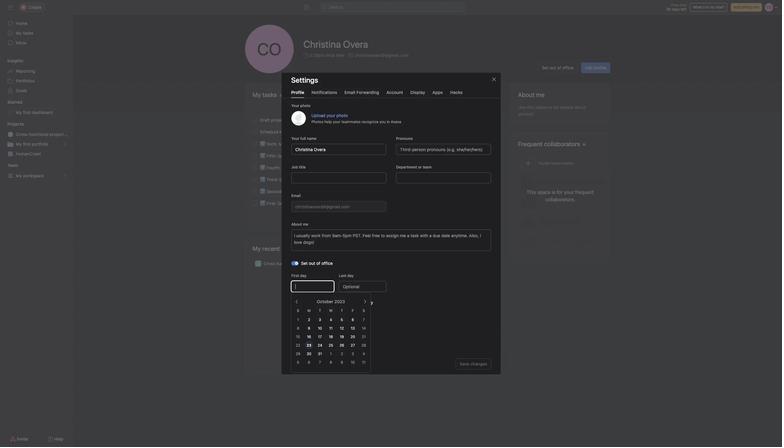Task type: describe. For each thing, give the bounding box(es) containing it.
0 horizontal spatial cross-functional project plan link
[[4, 130, 73, 140]]

30 inside free trial 30 days left
[[667, 7, 671, 12]]

find
[[284, 189, 292, 194]]

0 vertical spatial 2
[[308, 318, 310, 323]]

sixth:
[[267, 142, 278, 147]]

insights element
[[0, 55, 73, 97]]

0 horizontal spatial save
[[278, 154, 287, 159]]

1 vertical spatial 9
[[341, 361, 343, 365]]

reporting
[[16, 69, 35, 74]]

2:28pm
[[310, 53, 325, 58]]

home link
[[4, 19, 69, 28]]

frequent collaborators
[[518, 141, 581, 148]]

the
[[294, 189, 300, 194]]

upload
[[312, 113, 326, 118]]

what's in my trial?
[[694, 5, 725, 9]]

organized
[[287, 177, 307, 183]]

kickoff
[[280, 130, 293, 135]]

1 vertical spatial set
[[301, 261, 308, 266]]

while
[[345, 300, 355, 306]]

dashboard
[[32, 110, 53, 115]]

display
[[411, 90, 426, 95]]

portfolios link
[[4, 76, 69, 86]]

0 horizontal spatial 4
[[330, 318, 332, 323]]

hacks button
[[451, 90, 463, 98]]

make
[[279, 142, 289, 147]]

brief
[[286, 118, 295, 123]]

my first portfolio
[[16, 142, 48, 147]]

humancrawl
[[16, 151, 41, 157]]

cross-functional project plan inside projects element
[[16, 132, 73, 137]]

use
[[518, 105, 526, 110]]

tell
[[554, 105, 560, 110]]

signed
[[291, 344, 305, 350]]

pronouns
[[396, 137, 413, 141]]

save inside button
[[460, 362, 470, 367]]

recent projects
[[263, 246, 304, 253]]

in inside the what's in my trial? button
[[707, 5, 710, 9]]

1 vertical spatial cross-functional project plan link
[[245, 258, 501, 270]]

1 horizontal spatial of
[[317, 261, 320, 266]]

type
[[302, 337, 310, 341]]

0 vertical spatial co
[[257, 39, 282, 59]]

first:
[[267, 201, 277, 206]]

use this space to tell people about yourself.
[[518, 105, 587, 117]]

your photo
[[291, 104, 311, 108]]

oct for 5️⃣ fifth: save time by collaborating in asana
[[482, 154, 488, 158]]

about
[[575, 105, 587, 110]]

hacks
[[451, 90, 463, 95]]

19
[[340, 335, 344, 340]]

my for my recent projects
[[253, 246, 261, 253]]

0 horizontal spatial 10
[[318, 327, 322, 331]]

schedule kickoff meeting
[[260, 130, 310, 135]]

0 vertical spatial your
[[327, 113, 335, 118]]

my tasks
[[16, 30, 33, 36]]

1 vertical spatial 3
[[352, 352, 354, 357]]

photo inside the upload your photo photos help your teammates recognize you in asana
[[337, 113, 348, 118]]

completed image for 1️⃣
[[252, 200, 259, 207]]

tasks inside global 'element'
[[23, 30, 33, 36]]

Send push notifications while I'm away checkbox
[[291, 301, 295, 305]]

next month image
[[363, 300, 368, 305]]

oct 30 button for collaborating
[[482, 154, 493, 158]]

Optional text field
[[339, 282, 387, 293]]

completed image for schedule
[[252, 128, 259, 136]]

0 vertical spatial project
[[271, 118, 285, 123]]

inbox
[[16, 40, 27, 45]]

my workspace
[[16, 173, 44, 179]]

search
[[330, 5, 344, 10]]

2️⃣
[[260, 189, 266, 194]]

2 horizontal spatial project
[[298, 261, 311, 267]]

save changes
[[460, 362, 487, 367]]

cross- inside projects element
[[16, 132, 29, 137]]

set out of office inside button
[[542, 65, 574, 70]]

get for organized
[[279, 177, 286, 183]]

set inside set out of office button
[[542, 65, 549, 70]]

completed checkbox for 4️⃣
[[252, 164, 259, 171]]

0 horizontal spatial 11
[[330, 327, 333, 331]]

0 vertical spatial 1
[[297, 318, 299, 323]]

collaborating
[[304, 154, 330, 159]]

humancrawl link
[[4, 149, 69, 159]]

1 vertical spatial time
[[289, 154, 297, 159]]

0 vertical spatial 7
[[363, 318, 365, 323]]

preview
[[291, 314, 305, 319]]

your for your photo
[[291, 137, 299, 141]]

13
[[351, 327, 355, 331]]

first for dashboard
[[23, 110, 31, 115]]

incoming
[[311, 165, 329, 171]]

of inside button
[[558, 65, 562, 70]]

oct for 3️⃣ third: get organized with sections
[[482, 177, 488, 182]]

upload your photo button
[[312, 113, 348, 118]]

0 horizontal spatial 6
[[308, 361, 310, 365]]

2 t from the left
[[341, 309, 343, 314]]

4️⃣
[[260, 165, 266, 171]]

oct inside invite type signed up on oct 23, 2023
[[319, 344, 326, 350]]

third:
[[267, 177, 278, 183]]

1 horizontal spatial 8
[[330, 361, 332, 365]]

1 horizontal spatial 6
[[352, 318, 354, 323]]

job title
[[291, 165, 306, 170]]

completed checkbox for 1️⃣
[[252, 200, 259, 207]]

name
[[307, 137, 317, 141]]

email for email
[[291, 194, 301, 198]]

title
[[299, 165, 306, 170]]

insights
[[7, 58, 23, 63]]

23,
[[327, 344, 334, 350]]

home
[[16, 21, 28, 26]]

1️⃣
[[260, 201, 266, 206]]

my recent projects
[[253, 246, 304, 253]]

Third-person pronouns (e.g. she/her/hers) text field
[[396, 144, 491, 155]]

1 s from the left
[[297, 309, 300, 314]]

my first dashboard
[[16, 110, 53, 115]]

1 vertical spatial 2
[[341, 352, 343, 357]]

portfolios
[[16, 78, 35, 83]]

search list box
[[320, 2, 466, 12]]

completed checkbox for 3️⃣
[[252, 176, 259, 183]]

2023 inside dropdown button
[[335, 300, 345, 305]]

2:28pm local time
[[310, 53, 345, 58]]

completed checkbox for schedule
[[252, 128, 259, 136]]

changes
[[471, 362, 487, 367]]

0 horizontal spatial 7
[[319, 361, 321, 365]]

fifth:
[[267, 154, 277, 159]]

second:
[[267, 189, 283, 194]]

3️⃣ third: get organized with sections
[[260, 177, 334, 183]]

draft
[[260, 118, 270, 123]]

you for recognize
[[380, 120, 386, 124]]

send
[[298, 300, 308, 306]]

search button
[[320, 2, 466, 12]]

previous month image
[[295, 300, 300, 305]]

yourself.
[[518, 112, 535, 117]]

this
[[527, 105, 534, 110]]

1 vertical spatial cross-
[[264, 261, 277, 267]]

1 horizontal spatial cross-functional project plan
[[264, 261, 321, 267]]

1 horizontal spatial 11
[[362, 361, 366, 365]]

oct 30 for collaborating
[[482, 154, 493, 158]]

manageable
[[301, 142, 325, 147]]

on inside invite type signed up on oct 23, 2023
[[313, 344, 318, 350]]

0 horizontal spatial set out of office
[[301, 261, 333, 266]]

projects element
[[0, 119, 73, 160]]

day for first day
[[300, 274, 307, 279]]

0 horizontal spatial on
[[292, 165, 297, 171]]

I usually work from 9am-5pm PST. Feel free to assign me a task with a due date anytime. Also, I love dogs! text field
[[291, 230, 491, 251]]

full
[[300, 137, 306, 141]]

me
[[303, 222, 308, 227]]

fourth:
[[267, 165, 281, 171]]

push
[[309, 300, 318, 306]]

top
[[298, 165, 304, 171]]

22
[[296, 344, 301, 348]]

0 horizontal spatial out
[[309, 261, 315, 266]]

1 vertical spatial work
[[330, 165, 339, 171]]

0 horizontal spatial 8
[[297, 327, 299, 331]]

completed checkbox for 6️⃣
[[252, 140, 259, 148]]

0 horizontal spatial work
[[291, 142, 300, 147]]

department or team
[[396, 165, 432, 170]]

my for my workspace
[[16, 173, 22, 179]]

2 vertical spatial in
[[331, 154, 334, 159]]

2️⃣ second: find the layout that's right for you
[[260, 189, 350, 194]]

1 vertical spatial of
[[306, 165, 310, 171]]

that's
[[314, 189, 325, 194]]

completed checkbox for 2️⃣
[[252, 188, 259, 195]]

1 t from the left
[[319, 309, 321, 314]]

edit profile button
[[582, 62, 611, 73]]

1 vertical spatial your
[[333, 120, 341, 124]]

plan inside projects element
[[65, 132, 73, 137]]

settings
[[291, 76, 318, 84]]

list image
[[256, 262, 260, 266]]



Task type: locate. For each thing, give the bounding box(es) containing it.
completed image for 3️⃣
[[252, 176, 259, 183]]

add billing info
[[734, 5, 760, 9]]

completed checkbox for draft
[[252, 117, 259, 124]]

1 first from the top
[[23, 110, 31, 115]]

day for last day
[[348, 274, 354, 279]]

2
[[308, 318, 310, 323], [341, 352, 343, 357]]

oct 30 button for sections
[[482, 177, 493, 182]]

goals link
[[4, 86, 69, 96]]

0 vertical spatial office
[[563, 65, 574, 70]]

9
[[308, 327, 310, 331], [341, 361, 343, 365]]

0 horizontal spatial of
[[306, 165, 310, 171]]

5 down 29
[[297, 361, 299, 365]]

email forwarding button
[[345, 90, 379, 98]]

cross-
[[16, 132, 29, 137], [264, 261, 277, 267]]

or
[[418, 165, 422, 170]]

you inside the upload your photo photos help your teammates recognize you in asana
[[380, 120, 386, 124]]

0 vertical spatial oct 30 button
[[482, 142, 493, 146]]

completed image for 6️⃣
[[252, 140, 259, 148]]

0 vertical spatial you
[[380, 120, 386, 124]]

christina overa
[[301, 323, 332, 328]]

4 completed image from the top
[[252, 164, 259, 171]]

profile
[[594, 65, 607, 70]]

set out of office switch
[[291, 262, 299, 266]]

your up help
[[327, 113, 335, 118]]

out
[[550, 65, 557, 70], [309, 261, 315, 266]]

0 vertical spatial get
[[279, 177, 286, 183]]

email up 1️⃣ first: get started using my tasks
[[291, 194, 301, 198]]

26
[[340, 344, 344, 348]]

2 completed checkbox from the top
[[252, 128, 259, 136]]

on left top
[[292, 165, 297, 171]]

3 down 27
[[352, 352, 354, 357]]

completed image for 5️⃣
[[252, 152, 259, 160]]

2 oct 30 button from the top
[[482, 154, 493, 158]]

1 horizontal spatial asana
[[391, 120, 402, 124]]

2 completed image from the top
[[252, 176, 259, 183]]

0 vertical spatial 6
[[352, 318, 354, 323]]

of left edit
[[558, 65, 562, 70]]

7
[[363, 318, 365, 323], [319, 361, 321, 365]]

0 vertical spatial first
[[23, 110, 31, 115]]

cross-functional project plan up first at the left
[[264, 261, 321, 267]]

completed image
[[252, 117, 259, 124], [252, 128, 259, 136], [252, 152, 259, 160], [252, 164, 259, 171]]

of right set out of office switch
[[317, 261, 320, 266]]

0 vertical spatial completed checkbox
[[252, 152, 259, 160]]

7 up 14
[[363, 318, 365, 323]]

8 down 23,
[[330, 361, 332, 365]]

5 up 12
[[341, 318, 343, 323]]

functional up portfolio
[[29, 132, 49, 137]]

3 completed image from the top
[[252, 188, 259, 195]]

free trial 30 days left
[[667, 3, 687, 12]]

3
[[319, 318, 321, 323], [352, 352, 354, 357]]

invite inside button
[[17, 437, 28, 442]]

Completed checkbox
[[252, 117, 259, 124], [252, 128, 259, 136], [252, 140, 259, 148], [252, 164, 259, 171], [252, 188, 259, 195], [252, 200, 259, 207]]

notifications
[[320, 300, 344, 306]]

1 day from the left
[[300, 274, 307, 279]]

free
[[672, 3, 680, 7]]

get for started
[[278, 201, 285, 206]]

0 horizontal spatial invite
[[17, 437, 28, 442]]

6️⃣ sixth: make work manageable
[[260, 142, 325, 147]]

layout
[[301, 189, 313, 194]]

upload your photo photos help your teammates recognize you in asana
[[312, 113, 402, 124]]

s down "next month" icon
[[363, 309, 365, 314]]

on left 24
[[313, 344, 318, 350]]

invite for invite
[[17, 437, 28, 442]]

0 vertical spatial save
[[278, 154, 287, 159]]

time left by
[[289, 154, 297, 159]]

0 vertical spatial cross-functional project plan link
[[4, 130, 73, 140]]

0 vertical spatial cross-
[[16, 132, 29, 137]]

project left "brief"
[[271, 118, 285, 123]]

project up first day
[[298, 261, 311, 267]]

2 horizontal spatial of
[[558, 65, 562, 70]]

1 horizontal spatial 9
[[341, 361, 343, 365]]

my for my tasks
[[16, 30, 22, 36]]

invite for invite type signed up on oct 23, 2023
[[291, 337, 301, 341]]

Completed checkbox
[[252, 152, 259, 160], [252, 176, 259, 183]]

functional up first at the left
[[277, 261, 296, 267]]

0 horizontal spatial t
[[319, 309, 321, 314]]

you right the for
[[343, 189, 350, 194]]

1 completed image from the top
[[252, 117, 259, 124]]

first inside projects element
[[23, 142, 31, 147]]

starred element
[[0, 97, 73, 119]]

2023 inside invite type signed up on oct 23, 2023
[[335, 344, 346, 350]]

1 horizontal spatial email
[[345, 90, 356, 95]]

asana up pronouns
[[391, 120, 402, 124]]

6 completed checkbox from the top
[[252, 200, 259, 207]]

office inside button
[[563, 65, 574, 70]]

30 for 6️⃣ sixth: make work manageable
[[489, 142, 493, 146]]

1 vertical spatial 10
[[351, 361, 355, 365]]

0 vertical spatial 9
[[308, 327, 310, 331]]

functional
[[29, 132, 49, 137], [277, 261, 296, 267]]

0 horizontal spatial functional
[[29, 132, 49, 137]]

w
[[329, 309, 333, 314]]

completed checkbox left 5️⃣
[[252, 152, 259, 160]]

first inside starred element
[[23, 110, 31, 115]]

completed checkbox left 1️⃣
[[252, 200, 259, 207]]

completed image for 2️⃣
[[252, 188, 259, 195]]

2 down 26
[[341, 352, 343, 357]]

10 up 17
[[318, 327, 322, 331]]

0 horizontal spatial in
[[331, 154, 334, 159]]

insights button
[[0, 58, 23, 64]]

your up 6️⃣ sixth: make work manageable
[[291, 137, 299, 141]]

completed image left schedule
[[252, 128, 259, 136]]

first
[[291, 274, 299, 279]]

2 up christina
[[308, 318, 310, 323]]

invite inside invite type signed up on oct 23, 2023
[[291, 337, 301, 341]]

asana inside the upload your photo photos help your teammates recognize you in asana
[[391, 120, 402, 124]]

2 completed checkbox from the top
[[252, 176, 259, 183]]

2 first from the top
[[23, 142, 31, 147]]

global element
[[0, 15, 73, 51]]

0 vertical spatial 4
[[330, 318, 332, 323]]

first for portfolio
[[23, 142, 31, 147]]

tasks down that's
[[320, 201, 330, 206]]

christinaovera9@gmail.com
[[355, 53, 409, 58]]

completed checkbox left 6️⃣ at the left top of page
[[252, 140, 259, 148]]

cross-functional project plan link up portfolio
[[4, 130, 73, 140]]

1 horizontal spatial 3
[[352, 352, 354, 357]]

project up my first portfolio link at the top left
[[50, 132, 64, 137]]

1 vertical spatial functional
[[277, 261, 296, 267]]

1 vertical spatial get
[[278, 201, 285, 206]]

work down the your full name
[[291, 142, 300, 147]]

my down starred
[[16, 110, 22, 115]]

1 vertical spatial invite
[[17, 437, 28, 442]]

0 horizontal spatial email
[[291, 194, 301, 198]]

help
[[325, 120, 332, 124]]

my up 'humancrawl'
[[16, 142, 22, 147]]

project inside projects element
[[50, 132, 64, 137]]

your for settings
[[291, 104, 299, 108]]

3 oct 30 from the top
[[482, 177, 493, 182]]

apps button
[[433, 90, 443, 98]]

tasks down home
[[23, 30, 33, 36]]

completed checkbox left 4️⃣
[[252, 164, 259, 171]]

get right the third:
[[279, 177, 286, 183]]

0 vertical spatial email
[[345, 90, 356, 95]]

1 horizontal spatial 2
[[341, 352, 343, 357]]

1 horizontal spatial co
[[292, 323, 298, 328]]

1 your from the top
[[291, 104, 299, 108]]

work
[[291, 142, 300, 147], [330, 165, 339, 171]]

11 up '18'
[[330, 327, 333, 331]]

cross- right list icon
[[264, 261, 277, 267]]

27
[[351, 344, 355, 348]]

1 vertical spatial 5
[[297, 361, 299, 365]]

save right the fifth:
[[278, 154, 287, 159]]

email inside email forwarding button
[[345, 90, 356, 95]]

10 down 27
[[351, 361, 355, 365]]

1 vertical spatial 7
[[319, 361, 321, 365]]

1 completed checkbox from the top
[[252, 152, 259, 160]]

completed image left 6️⃣ at the left top of page
[[252, 140, 259, 148]]

0 horizontal spatial you
[[343, 189, 350, 194]]

completed checkbox for 5️⃣
[[252, 152, 259, 160]]

2 vertical spatial of
[[317, 261, 320, 266]]

1 vertical spatial tasks
[[320, 201, 330, 206]]

email left forwarding
[[345, 90, 356, 95]]

0 vertical spatial your
[[291, 104, 299, 108]]

about me
[[518, 91, 545, 98]]

0 vertical spatial photo
[[300, 104, 311, 108]]

you for for
[[343, 189, 350, 194]]

get right first:
[[278, 201, 285, 206]]

completed checkbox left schedule
[[252, 128, 259, 136]]

trial
[[681, 3, 687, 7]]

your full name
[[291, 137, 317, 141]]

6 up 13
[[352, 318, 354, 323]]

14
[[362, 327, 366, 331]]

completed checkbox left 3️⃣
[[252, 176, 259, 183]]

teammates
[[342, 120, 361, 124]]

6
[[352, 318, 354, 323], [308, 361, 310, 365]]

my for my first dashboard
[[16, 110, 22, 115]]

1 horizontal spatial tasks
[[320, 201, 330, 206]]

1 horizontal spatial time
[[336, 53, 345, 58]]

0 horizontal spatial asana
[[336, 154, 348, 159]]

1 vertical spatial project
[[50, 132, 64, 137]]

s up the preview
[[297, 309, 300, 314]]

my workspace link
[[4, 171, 69, 181]]

6 down up
[[308, 361, 310, 365]]

0 horizontal spatial day
[[300, 274, 307, 279]]

my down team
[[16, 173, 22, 179]]

1 oct 30 from the top
[[482, 142, 493, 146]]

about
[[291, 222, 302, 227]]

my inside global 'element'
[[16, 30, 22, 36]]

None text field
[[291, 144, 387, 155], [291, 173, 387, 184], [396, 173, 491, 184], [291, 201, 387, 212], [291, 282, 334, 293], [291, 144, 387, 155], [291, 173, 387, 184], [396, 173, 491, 184], [291, 201, 387, 212], [291, 282, 334, 293]]

5 completed checkbox from the top
[[252, 188, 259, 195]]

hide sidebar image
[[8, 5, 13, 10]]

add billing info button
[[732, 3, 763, 12]]

30 for 3️⃣ third: get organized with sections
[[489, 177, 493, 182]]

in inside the upload your photo photos help your teammates recognize you in asana
[[387, 120, 390, 124]]

29
[[296, 352, 301, 357]]

my
[[16, 30, 22, 36], [16, 110, 22, 115], [16, 142, 22, 147], [16, 173, 22, 179], [313, 201, 319, 206], [253, 246, 261, 253]]

my right the using
[[313, 201, 319, 206]]

photo down the profile button
[[300, 104, 311, 108]]

f
[[352, 309, 354, 314]]

in left my
[[707, 5, 710, 9]]

0 vertical spatial tasks
[[23, 30, 33, 36]]

save changes button
[[456, 359, 491, 370]]

photos
[[312, 120, 324, 124]]

0 vertical spatial 10
[[318, 327, 322, 331]]

cross-functional project plan up portfolio
[[16, 132, 73, 137]]

my up list icon
[[253, 246, 261, 253]]

oct 30 for sections
[[482, 177, 493, 182]]

7 down 31
[[319, 361, 321, 365]]

in right collaborating
[[331, 154, 334, 159]]

0 vertical spatial on
[[292, 165, 297, 171]]

24
[[318, 344, 323, 348]]

1 vertical spatial 1
[[330, 352, 332, 357]]

completed image
[[252, 140, 259, 148], [252, 176, 259, 183], [252, 188, 259, 195], [252, 200, 259, 207]]

1 horizontal spatial out
[[550, 65, 557, 70]]

completed image left 'draft'
[[252, 117, 259, 124]]

1 vertical spatial you
[[343, 189, 350, 194]]

1 horizontal spatial 5
[[341, 318, 343, 323]]

close image
[[492, 77, 497, 82]]

cross- down projects
[[16, 132, 29, 137]]

day right last
[[348, 274, 354, 279]]

0 vertical spatial asana
[[391, 120, 402, 124]]

in right recognize
[[387, 120, 390, 124]]

starred button
[[0, 99, 22, 105]]

of right top
[[306, 165, 310, 171]]

0 vertical spatial cross-functional project plan
[[16, 132, 73, 137]]

oct 30 button
[[482, 142, 493, 146], [482, 154, 493, 158], [482, 177, 493, 182]]

0 vertical spatial 5
[[341, 318, 343, 323]]

email
[[345, 90, 356, 95], [291, 194, 301, 198]]

display button
[[411, 90, 426, 98]]

t down "october" at left bottom
[[319, 309, 321, 314]]

0 vertical spatial oct 30
[[482, 142, 493, 146]]

invite type signed up on oct 23, 2023
[[291, 337, 346, 350]]

1 horizontal spatial set
[[542, 65, 549, 70]]

1 oct 30 button from the top
[[482, 142, 493, 146]]

1 vertical spatial out
[[309, 261, 315, 266]]

my for my first portfolio
[[16, 142, 22, 147]]

0 vertical spatial functional
[[29, 132, 49, 137]]

goals
[[16, 88, 27, 93]]

set out of office
[[542, 65, 574, 70], [301, 261, 333, 266]]

oct for 6️⃣ sixth: make work manageable
[[482, 142, 488, 146]]

17
[[318, 335, 322, 340]]

email for email forwarding
[[345, 90, 356, 95]]

3 up christina overa
[[319, 318, 321, 323]]

reporting link
[[4, 66, 69, 76]]

time right the local
[[336, 53, 345, 58]]

4 down 28
[[363, 352, 365, 357]]

1 vertical spatial save
[[460, 362, 470, 367]]

1 horizontal spatial t
[[341, 309, 343, 314]]

1 completed image from the top
[[252, 140, 259, 148]]

profile
[[291, 90, 304, 95]]

save left changes
[[460, 362, 470, 367]]

9 up "16"
[[308, 327, 310, 331]]

1 vertical spatial office
[[322, 261, 333, 266]]

1 vertical spatial co
[[292, 323, 298, 328]]

8 up the 15
[[297, 327, 299, 331]]

1 horizontal spatial office
[[563, 65, 574, 70]]

started
[[286, 201, 300, 206]]

1 down 23,
[[330, 352, 332, 357]]

21
[[362, 335, 366, 340]]

completed image left 2️⃣
[[252, 188, 259, 195]]

functional inside projects element
[[29, 132, 49, 137]]

1 vertical spatial 4
[[363, 352, 365, 357]]

4 completed image from the top
[[252, 200, 259, 207]]

first up 'humancrawl'
[[23, 142, 31, 147]]

account
[[387, 90, 403, 95]]

what's in my trial? button
[[691, 3, 728, 12]]

upload new photo image
[[291, 111, 306, 126]]

completed image for 4️⃣
[[252, 164, 259, 171]]

your
[[291, 104, 299, 108], [291, 137, 299, 141]]

what's
[[694, 5, 706, 9]]

out inside set out of office button
[[550, 65, 557, 70]]

day right first at the left
[[300, 274, 307, 279]]

projects button
[[0, 121, 24, 127]]

teams element
[[0, 160, 73, 182]]

completed image left 3️⃣
[[252, 176, 259, 183]]

photo up "teammates"
[[337, 113, 348, 118]]

1️⃣ first: get started using my tasks
[[260, 201, 330, 206]]

october
[[317, 300, 334, 305]]

you right recognize
[[380, 120, 386, 124]]

1 horizontal spatial save
[[460, 362, 470, 367]]

2 oct 30 from the top
[[482, 154, 493, 158]]

first left dashboard
[[23, 110, 31, 115]]

1 horizontal spatial invite
[[291, 337, 301, 341]]

0 vertical spatial invite
[[291, 337, 301, 341]]

asana right collaborating
[[336, 154, 348, 159]]

0 horizontal spatial s
[[297, 309, 300, 314]]

0 vertical spatial 3
[[319, 318, 321, 323]]

11 down 28
[[362, 361, 366, 365]]

t down send push notifications while i'm away
[[341, 309, 343, 314]]

0 horizontal spatial 9
[[308, 327, 310, 331]]

2 s from the left
[[363, 309, 365, 314]]

with
[[308, 177, 316, 183]]

1 vertical spatial cross-functional project plan
[[264, 261, 321, 267]]

1 horizontal spatial photo
[[337, 113, 348, 118]]

1 vertical spatial 11
[[362, 361, 366, 365]]

completed image left 4️⃣
[[252, 164, 259, 171]]

space
[[536, 105, 547, 110]]

completed image left 5️⃣
[[252, 152, 259, 160]]

0 horizontal spatial photo
[[300, 104, 311, 108]]

work up sections
[[330, 165, 339, 171]]

set out of office button
[[538, 62, 578, 73]]

2 vertical spatial oct 30 button
[[482, 177, 493, 182]]

1 up the 15
[[297, 318, 299, 323]]

cross-functional project plan link up optional text field
[[245, 258, 501, 270]]

completed checkbox left 'draft'
[[252, 117, 259, 124]]

1 vertical spatial plan
[[313, 261, 321, 267]]

2 completed image from the top
[[252, 128, 259, 136]]

my inside projects element
[[16, 142, 22, 147]]

30 for 5️⃣ fifth: save time by collaborating in asana
[[489, 154, 493, 158]]

send push notifications while i'm away
[[298, 300, 373, 306]]

draft project brief
[[260, 118, 295, 123]]

completed image for draft
[[252, 117, 259, 124]]

3 completed image from the top
[[252, 152, 259, 160]]

0 horizontal spatial set
[[301, 261, 308, 266]]

profile button
[[291, 90, 304, 98]]

completed image left 1️⃣
[[252, 200, 259, 207]]

0 horizontal spatial 5
[[297, 361, 299, 365]]

your right help
[[333, 120, 341, 124]]

2 day from the left
[[348, 274, 354, 279]]

my
[[711, 5, 716, 9]]

invite
[[291, 337, 301, 341], [17, 437, 28, 442]]

10
[[318, 327, 322, 331], [351, 361, 355, 365]]

my inside starred element
[[16, 110, 22, 115]]

christina
[[301, 323, 319, 328]]

1 vertical spatial 6
[[308, 361, 310, 365]]

2 your from the top
[[291, 137, 299, 141]]

starred
[[7, 100, 22, 105]]

0 horizontal spatial time
[[289, 154, 297, 159]]

in
[[707, 5, 710, 9], [387, 120, 390, 124], [331, 154, 334, 159]]

my up inbox
[[16, 30, 22, 36]]

1 vertical spatial photo
[[337, 113, 348, 118]]

my inside teams element
[[16, 173, 22, 179]]

my tasks
[[253, 91, 277, 98]]

1 completed checkbox from the top
[[252, 117, 259, 124]]

trial?
[[717, 5, 725, 9]]

3 oct 30 button from the top
[[482, 177, 493, 182]]

1 vertical spatial 2023
[[335, 344, 346, 350]]

1 vertical spatial set out of office
[[301, 261, 333, 266]]

20
[[351, 335, 355, 340]]

3 completed checkbox from the top
[[252, 140, 259, 148]]

last
[[339, 274, 347, 279]]

your down the profile button
[[291, 104, 299, 108]]

4 up overa
[[330, 318, 332, 323]]

notifications button
[[312, 90, 337, 98]]

9 down 26
[[341, 361, 343, 365]]

christina overa
[[304, 38, 368, 50]]

completed checkbox left 2️⃣
[[252, 188, 259, 195]]

4 completed checkbox from the top
[[252, 164, 259, 171]]



Task type: vqa. For each thing, say whether or not it's contained in the screenshot.
2nd Mark complete icon from the bottom of the page
no



